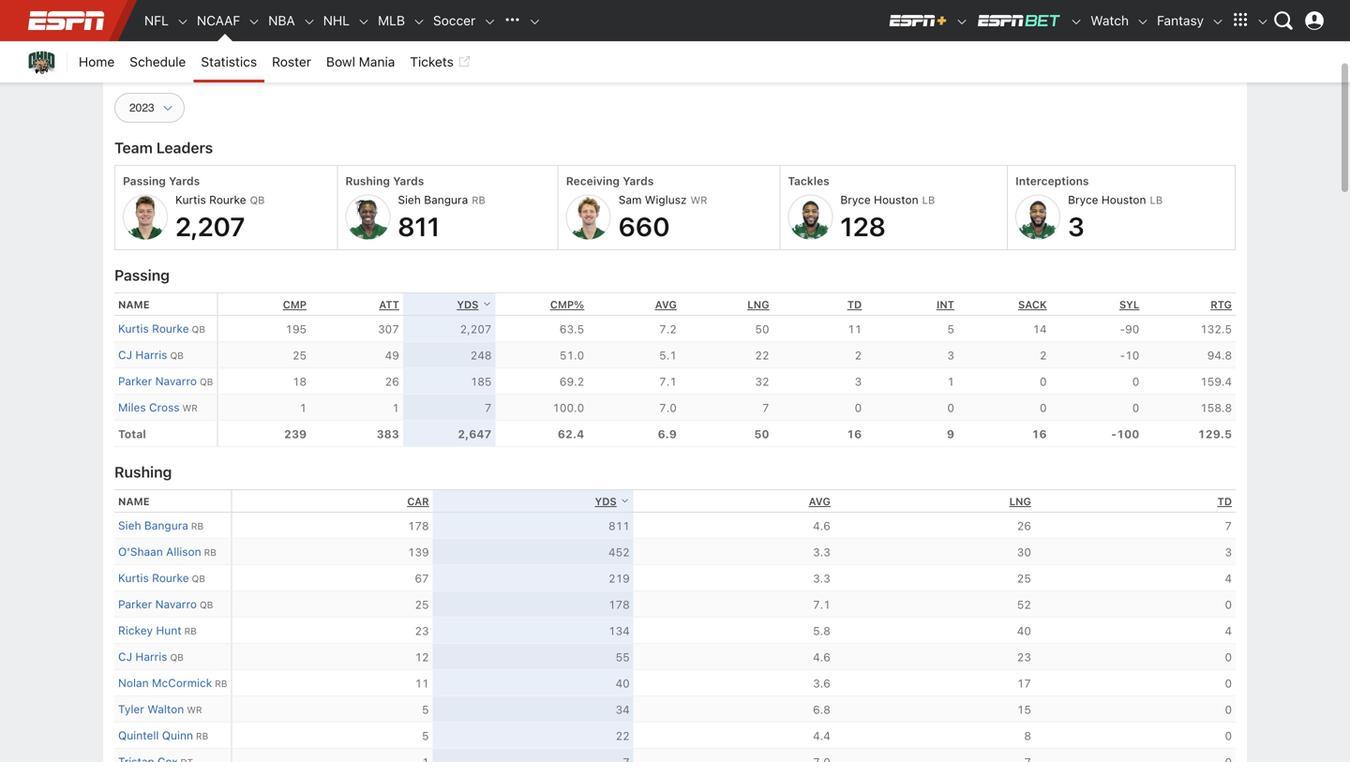 Task type: describe. For each thing, give the bounding box(es) containing it.
statistics link
[[194, 41, 265, 83]]

- for 100
[[1112, 428, 1117, 441]]

50 for 7.2
[[755, 323, 770, 336]]

ohio bobcats player stats 2023
[[114, 0, 520, 31]]

stats
[[377, 0, 445, 31]]

kurtis inside kurtis rourke qb 2,207
[[175, 193, 206, 207]]

soccer image
[[483, 15, 496, 28]]

67
[[415, 572, 429, 585]]

car link
[[407, 496, 429, 508]]

2 horizontal spatial 7
[[1225, 520, 1232, 533]]

watch
[[1091, 13, 1129, 28]]

interceptions
[[1016, 175, 1089, 188]]

rickey hunt rb
[[118, 624, 197, 637]]

129.5
[[1198, 428, 1232, 441]]

1 vertical spatial 2,207
[[460, 323, 492, 336]]

team leaders
[[114, 139, 213, 157]]

rb for sieh bangura rb 811
[[472, 194, 486, 207]]

espn more sports home page image
[[498, 7, 526, 35]]

4 for 25
[[1225, 572, 1232, 585]]

- for 90
[[1120, 323, 1126, 336]]

2 navarro from the top
[[155, 598, 197, 611]]

49
[[385, 349, 399, 362]]

1 horizontal spatial yds link
[[595, 496, 630, 508]]

0 horizontal spatial 11
[[415, 677, 429, 690]]

0 horizontal spatial lng
[[748, 299, 770, 311]]

kurtis rourke qb for first kurtis rourke link from the bottom
[[118, 572, 205, 585]]

yards for 2,207
[[169, 175, 200, 188]]

248
[[471, 349, 492, 362]]

quintell
[[118, 729, 159, 742]]

63.5
[[560, 323, 584, 336]]

houston for 3
[[1102, 193, 1147, 207]]

7.0
[[660, 401, 677, 414]]

nba
[[268, 13, 295, 28]]

bowl mania link
[[319, 41, 403, 83]]

1 vertical spatial 25
[[1017, 572, 1032, 585]]

hunt
[[156, 624, 182, 637]]

home link
[[71, 41, 122, 83]]

o'shaan allison link
[[118, 545, 201, 558]]

sack
[[1019, 299, 1047, 311]]

132.5
[[1201, 323, 1232, 336]]

bryce houston image for 3
[[1016, 195, 1061, 240]]

0 horizontal spatial 40
[[616, 677, 630, 690]]

qb for first kurtis rourke link
[[192, 324, 205, 335]]

0 horizontal spatial 7
[[485, 401, 492, 414]]

2,647
[[458, 428, 492, 441]]

mlb image
[[413, 15, 426, 28]]

players tab list
[[114, 35, 1236, 73]]

mlb link
[[371, 0, 413, 41]]

5.1
[[660, 349, 677, 362]]

8
[[1025, 730, 1032, 743]]

ncaaf
[[197, 13, 240, 28]]

tyler walton link
[[118, 703, 184, 716]]

rushing for rushing
[[114, 463, 172, 481]]

2 parker navarro link from the top
[[118, 598, 197, 611]]

0 horizontal spatial 178
[[408, 520, 429, 533]]

qb for first cj harris link from the bottom of the page
[[170, 652, 184, 663]]

soccer
[[433, 13, 476, 28]]

69.2
[[560, 375, 584, 388]]

passing for passing yards
[[123, 175, 166, 188]]

sieh bangura rb 811
[[398, 193, 486, 242]]

yds for the left yds link
[[457, 299, 479, 311]]

1 cj harris qb from the top
[[118, 348, 184, 361]]

0 vertical spatial 40
[[1017, 625, 1032, 638]]

94.8
[[1208, 349, 1232, 362]]

sam wiglusz wr 660
[[619, 193, 708, 242]]

rickey
[[118, 624, 153, 637]]

rushing yards
[[345, 175, 424, 188]]

1 horizontal spatial 7
[[763, 401, 770, 414]]

rb for nolan mccormick rb
[[215, 678, 227, 689]]

159.4
[[1201, 375, 1232, 388]]

185
[[471, 375, 492, 388]]

7.2
[[660, 323, 677, 336]]

1 vertical spatial 811
[[609, 520, 630, 533]]

global navigation element
[[19, 0, 1332, 41]]

0 vertical spatial 11
[[848, 323, 862, 336]]

12
[[415, 651, 429, 664]]

nolan
[[118, 677, 149, 690]]

2 16 from the left
[[1032, 428, 1047, 441]]

rtg link
[[1211, 299, 1232, 311]]

1 vertical spatial 26
[[1017, 520, 1032, 533]]

1 vertical spatial 178
[[609, 598, 630, 611]]

0 vertical spatial 26
[[385, 375, 399, 388]]

qb for 2nd cj harris link from the bottom
[[170, 350, 184, 361]]

yards for 660
[[623, 175, 654, 188]]

ncaaf link
[[189, 0, 248, 41]]

soccer link
[[426, 0, 483, 41]]

3.3 for 219
[[813, 572, 831, 585]]

team leaders element
[[114, 165, 1236, 250]]

-100
[[1112, 428, 1140, 441]]

1 16 from the left
[[847, 428, 862, 441]]

0 horizontal spatial 23
[[415, 625, 429, 638]]

houston for 128
[[874, 193, 919, 207]]

rb for o'shaan allison rb
[[204, 547, 217, 558]]

wr for sam wiglusz wr 660
[[691, 194, 708, 207]]

2 kurtis rourke link from the top
[[118, 572, 189, 585]]

fantasy link
[[1150, 0, 1212, 41]]

55
[[616, 651, 630, 664]]

1 horizontal spatial 1
[[392, 401, 399, 414]]

128
[[841, 211, 886, 242]]

receiving yards
[[566, 175, 654, 188]]

0 vertical spatial 7.1
[[660, 375, 677, 388]]

espn bet image
[[1070, 15, 1083, 28]]

1 horizontal spatial more espn image
[[1257, 15, 1270, 28]]

qb for 1st parker navarro link from the bottom
[[200, 600, 213, 610]]

miles
[[118, 401, 146, 414]]

4.4
[[813, 730, 831, 743]]

811 inside the 'sieh bangura rb 811'
[[398, 211, 440, 242]]

cmp
[[283, 299, 307, 311]]

0 horizontal spatial more espn image
[[1227, 7, 1255, 35]]

1 vertical spatial td link
[[1218, 496, 1232, 508]]

1 navarro from the top
[[155, 375, 197, 388]]

4 for 40
[[1225, 625, 1232, 638]]

3.6
[[813, 677, 831, 690]]

kurtis rourke qb for first kurtis rourke link
[[118, 322, 205, 335]]

sieh bangura link
[[118, 519, 188, 532]]

roster link
[[265, 41, 319, 83]]

int link
[[937, 299, 955, 311]]

0 horizontal spatial yds link
[[457, 299, 492, 311]]

mccormick
[[152, 677, 212, 690]]

cmp%
[[550, 299, 584, 311]]

kurtis rourke image
[[123, 195, 168, 240]]

0 horizontal spatial avg link
[[655, 299, 677, 311]]

quinn
[[162, 729, 193, 742]]

parker navarro qb for 2nd parker navarro link from the bottom of the page
[[118, 375, 213, 388]]

660
[[619, 211, 670, 242]]

passing yards
[[123, 175, 200, 188]]

ohio
[[114, 0, 174, 31]]

139
[[408, 546, 429, 559]]

miles cross link
[[118, 401, 180, 414]]

452
[[609, 546, 630, 559]]

17
[[1017, 677, 1032, 690]]

rushing for rushing yards
[[345, 175, 390, 188]]

nhl
[[323, 13, 350, 28]]

td for td link to the bottom
[[1218, 496, 1232, 508]]

nolan mccormick rb
[[118, 677, 227, 690]]

195
[[286, 323, 307, 336]]

rourke for first kurtis rourke link
[[152, 322, 189, 335]]

cross
[[149, 401, 180, 414]]

home
[[79, 54, 115, 69]]

parker for 1st parker navarro link from the bottom
[[118, 598, 152, 611]]

34
[[616, 703, 630, 716]]

3.3 for 452
[[813, 546, 831, 559]]

1 vertical spatial avg link
[[809, 496, 831, 508]]

nfl link
[[137, 0, 176, 41]]

1 vertical spatial 22
[[616, 730, 630, 743]]

profile management image
[[1306, 11, 1324, 30]]

nhl image
[[357, 15, 371, 28]]

watch image
[[1137, 15, 1150, 28]]

o'shaan
[[118, 545, 163, 558]]

td for the leftmost td link
[[848, 299, 862, 311]]

0 horizontal spatial 1
[[300, 401, 307, 414]]

nfl image
[[176, 15, 189, 28]]

team
[[114, 139, 153, 157]]

1 vertical spatial lng link
[[1010, 496, 1032, 508]]

1 vertical spatial 7.1
[[813, 598, 831, 611]]



Task type: locate. For each thing, give the bounding box(es) containing it.
1 vertical spatial 5
[[422, 703, 429, 716]]

name for rushing
[[118, 496, 150, 508]]

tackles
[[788, 175, 830, 188]]

0 vertical spatial sieh
[[398, 193, 421, 207]]

td down 128
[[848, 299, 862, 311]]

1 horizontal spatial houston
[[1102, 193, 1147, 207]]

total
[[118, 428, 146, 441]]

more espn image
[[1227, 7, 1255, 35], [1257, 15, 1270, 28]]

1 vertical spatial parker
[[118, 598, 152, 611]]

-10
[[1120, 349, 1140, 362]]

0 vertical spatial yds link
[[457, 299, 492, 311]]

1 cj from the top
[[118, 348, 132, 361]]

1 vertical spatial 4
[[1225, 625, 1232, 638]]

nolan mccormick link
[[118, 677, 212, 690]]

1 lb from the left
[[923, 194, 935, 207]]

bryce inside bryce houston lb 3
[[1068, 193, 1099, 207]]

parker up rickey
[[118, 598, 152, 611]]

2 vertical spatial 25
[[415, 598, 429, 611]]

navarro up hunt
[[155, 598, 197, 611]]

1 vertical spatial parker navarro link
[[118, 598, 197, 611]]

0 horizontal spatial 7.1
[[660, 375, 677, 388]]

811
[[398, 211, 440, 242], [609, 520, 630, 533]]

parker navarro link up miles cross wr
[[118, 375, 197, 388]]

1 vertical spatial avg
[[809, 496, 831, 508]]

quintell quinn link
[[118, 729, 193, 742]]

rickey hunt link
[[118, 624, 182, 637]]

tickets link
[[403, 41, 478, 83]]

fantasy image
[[1212, 15, 1225, 28]]

cj harris link down rickey hunt link in the bottom left of the page
[[118, 650, 167, 663]]

o'shaan allison rb
[[118, 545, 217, 558]]

rourke
[[209, 193, 246, 207], [152, 322, 189, 335], [152, 572, 189, 585]]

td down 129.5
[[1218, 496, 1232, 508]]

0 vertical spatial kurtis rourke link
[[118, 322, 189, 335]]

2 vertical spatial wr
[[187, 705, 202, 716]]

cj up nolan
[[118, 650, 132, 663]]

1 horizontal spatial 40
[[1017, 625, 1032, 638]]

5 for 22
[[422, 730, 429, 743]]

passing inside "team leaders" element
[[123, 175, 166, 188]]

nhl link
[[316, 0, 357, 41]]

1 down 18
[[300, 401, 307, 414]]

1 parker navarro link from the top
[[118, 375, 197, 388]]

leaders
[[156, 139, 213, 157]]

bryce houston image
[[788, 195, 833, 240], [1016, 195, 1061, 240]]

att link
[[379, 299, 399, 311]]

1 bryce houston image from the left
[[788, 195, 833, 240]]

watch link
[[1083, 0, 1137, 41]]

wr inside sam wiglusz wr 660
[[691, 194, 708, 207]]

1 houston from the left
[[874, 193, 919, 207]]

td link down 129.5
[[1218, 496, 1232, 508]]

0 vertical spatial rushing
[[345, 175, 390, 188]]

parker for 2nd parker navarro link from the bottom of the page
[[118, 375, 152, 388]]

0 vertical spatial harris
[[135, 348, 167, 361]]

1
[[948, 375, 955, 388], [300, 401, 307, 414], [392, 401, 399, 414]]

7 down 129.5
[[1225, 520, 1232, 533]]

cmp link
[[283, 299, 307, 311]]

qb for 2nd parker navarro link from the bottom of the page
[[200, 376, 213, 387]]

2 harris from the top
[[135, 650, 167, 663]]

2 horizontal spatial yards
[[623, 175, 654, 188]]

1 horizontal spatial bryce houston image
[[1016, 195, 1061, 240]]

nfl
[[144, 13, 169, 28]]

sam
[[619, 193, 642, 207]]

52
[[1017, 598, 1032, 611]]

name
[[118, 299, 150, 311], [118, 496, 150, 508]]

0 horizontal spatial lng link
[[748, 299, 770, 311]]

1 kurtis rourke link from the top
[[118, 322, 189, 335]]

wr right wiglusz
[[691, 194, 708, 207]]

sieh inside the 'sieh bangura rb 811'
[[398, 193, 421, 207]]

1 horizontal spatial lng
[[1010, 496, 1032, 508]]

0 vertical spatial wr
[[691, 194, 708, 207]]

811 right sieh bangura image
[[398, 211, 440, 242]]

wiglusz
[[645, 193, 687, 207]]

sieh bangura image
[[345, 195, 390, 240]]

2 kurtis rourke qb from the top
[[118, 572, 205, 585]]

parker navarro qb for 1st parker navarro link from the bottom
[[118, 598, 213, 611]]

23
[[415, 625, 429, 638], [1017, 651, 1032, 664]]

cmp% link
[[550, 299, 584, 311]]

1 horizontal spatial 22
[[755, 349, 770, 362]]

walton
[[147, 703, 184, 716]]

1 horizontal spatial 16
[[1032, 428, 1047, 441]]

external link image
[[458, 51, 471, 73]]

espn+ image
[[888, 13, 948, 28]]

kurtis rourke link
[[118, 322, 189, 335], [118, 572, 189, 585]]

qb inside kurtis rourke qb 2,207
[[250, 194, 265, 207]]

1 parker from the top
[[118, 375, 152, 388]]

yds link up "452"
[[595, 496, 630, 508]]

wr inside miles cross wr
[[182, 403, 198, 414]]

25 for 248
[[293, 349, 307, 362]]

7 down 32 at right
[[763, 401, 770, 414]]

5.8
[[813, 625, 831, 638]]

rushing down the total
[[114, 463, 172, 481]]

2,207
[[175, 211, 245, 242], [460, 323, 492, 336]]

td link
[[848, 299, 862, 311], [1218, 496, 1232, 508]]

0 horizontal spatial houston
[[874, 193, 919, 207]]

51.0
[[560, 349, 584, 362]]

2 parker navarro qb from the top
[[118, 598, 213, 611]]

22 up 32 at right
[[755, 349, 770, 362]]

quintell quinn rb
[[118, 729, 209, 742]]

32
[[755, 375, 770, 388]]

passing for passing
[[114, 266, 170, 284]]

players
[[373, 46, 417, 59]]

307
[[378, 323, 399, 336]]

2,207 up the 248
[[460, 323, 492, 336]]

2,207 inside kurtis rourke qb 2,207
[[175, 211, 245, 242]]

0 horizontal spatial 2,207
[[175, 211, 245, 242]]

harris down rickey hunt link in the bottom left of the page
[[135, 650, 167, 663]]

178 down '219' on the bottom of page
[[609, 598, 630, 611]]

kurtis rourke link down o'shaan allison link
[[118, 572, 189, 585]]

7.1 up 5.8
[[813, 598, 831, 611]]

1 vertical spatial passing
[[114, 266, 170, 284]]

1 vertical spatial lng
[[1010, 496, 1032, 508]]

rb for quintell quinn rb
[[196, 731, 209, 742]]

1 horizontal spatial 11
[[848, 323, 862, 336]]

name up sieh bangura link
[[118, 496, 150, 508]]

parker up miles
[[118, 375, 152, 388]]

lb inside bryce houston lb 3
[[1150, 194, 1163, 207]]

1 vertical spatial 4.6
[[813, 651, 831, 664]]

lng up 30 at bottom right
[[1010, 496, 1032, 508]]

rb for sieh bangura rb
[[191, 521, 204, 532]]

0 vertical spatial 5
[[948, 323, 955, 336]]

18
[[293, 375, 307, 388]]

1 vertical spatial name
[[118, 496, 150, 508]]

1 horizontal spatial yards
[[393, 175, 424, 188]]

yards up the 'sieh bangura rb 811'
[[393, 175, 424, 188]]

0 vertical spatial navarro
[[155, 375, 197, 388]]

sam wiglusz image
[[566, 195, 611, 240]]

1 horizontal spatial td link
[[1218, 496, 1232, 508]]

1 4 from the top
[[1225, 572, 1232, 585]]

2 cj harris link from the top
[[118, 650, 167, 663]]

wr for miles cross wr
[[182, 403, 198, 414]]

parker navarro qb up hunt
[[118, 598, 213, 611]]

bangura up o'shaan allison rb
[[144, 519, 188, 532]]

houston inside bryce houston lb 3
[[1102, 193, 1147, 207]]

1 kurtis rourke qb from the top
[[118, 322, 205, 335]]

rb inside rickey hunt rb
[[184, 626, 197, 637]]

14
[[1033, 323, 1047, 336]]

2 yards from the left
[[393, 175, 424, 188]]

sieh for rb
[[118, 519, 141, 532]]

2 4.6 from the top
[[813, 651, 831, 664]]

0 horizontal spatial 22
[[616, 730, 630, 743]]

1 vertical spatial 23
[[1017, 651, 1032, 664]]

lb
[[923, 194, 935, 207], [1150, 194, 1163, 207]]

1 horizontal spatial 7.1
[[813, 598, 831, 611]]

rb inside o'shaan allison rb
[[204, 547, 217, 558]]

bryce for 3
[[1068, 193, 1099, 207]]

tyler walton wr
[[118, 703, 202, 716]]

wr for tyler walton wr
[[187, 705, 202, 716]]

bobcats
[[180, 0, 286, 31]]

1 horizontal spatial avg link
[[809, 496, 831, 508]]

0 horizontal spatial 26
[[385, 375, 399, 388]]

0 vertical spatial 2,207
[[175, 211, 245, 242]]

kurtis rourke qb 2,207
[[175, 193, 265, 242]]

mlb
[[378, 13, 405, 28]]

1 horizontal spatial 2
[[1040, 349, 1047, 362]]

1 vertical spatial wr
[[182, 403, 198, 414]]

2 lb from the left
[[1150, 194, 1163, 207]]

yds link up the 248
[[457, 299, 492, 311]]

cj harris link up miles cross link
[[118, 348, 167, 361]]

bangura for rb
[[144, 519, 188, 532]]

0 horizontal spatial 16
[[847, 428, 862, 441]]

cj harris qb up miles cross link
[[118, 348, 184, 361]]

0 vertical spatial -
[[1120, 323, 1126, 336]]

1 horizontal spatial 178
[[609, 598, 630, 611]]

rourke down o'shaan allison rb
[[152, 572, 189, 585]]

1 horizontal spatial 23
[[1017, 651, 1032, 664]]

kurtis
[[175, 193, 206, 207], [118, 322, 149, 335], [118, 572, 149, 585]]

25 down 30 at bottom right
[[1017, 572, 1032, 585]]

yds up the 248
[[457, 299, 479, 311]]

1 vertical spatial harris
[[135, 650, 167, 663]]

bryce down interceptions at top right
[[1068, 193, 1099, 207]]

1 3.3 from the top
[[813, 546, 831, 559]]

yards down leaders
[[169, 175, 200, 188]]

passing down team
[[123, 175, 166, 188]]

kurtis down o'shaan
[[118, 572, 149, 585]]

0 vertical spatial rourke
[[209, 193, 246, 207]]

rtg
[[1211, 299, 1232, 311]]

178
[[408, 520, 429, 533], [609, 598, 630, 611]]

lb inside the bryce houston lb 128
[[923, 194, 935, 207]]

kurtis up miles
[[118, 322, 149, 335]]

2 vertical spatial rourke
[[152, 572, 189, 585]]

rushing up sieh bangura image
[[345, 175, 390, 188]]

avg link
[[655, 299, 677, 311], [809, 496, 831, 508]]

wr right cross
[[182, 403, 198, 414]]

23 up "17"
[[1017, 651, 1032, 664]]

bowl
[[326, 54, 355, 69]]

3.3
[[813, 546, 831, 559], [813, 572, 831, 585]]

qb for first kurtis rourke link from the bottom
[[192, 573, 205, 584]]

bryce houston image down interceptions at top right
[[1016, 195, 1061, 240]]

40 down 55
[[616, 677, 630, 690]]

wr inside 'tyler walton wr'
[[187, 705, 202, 716]]

2 houston from the left
[[1102, 193, 1147, 207]]

kurtis rourke link up miles cross wr
[[118, 322, 189, 335]]

kurtis down passing yards
[[175, 193, 206, 207]]

1 vertical spatial cj harris link
[[118, 650, 167, 663]]

11
[[848, 323, 862, 336], [415, 677, 429, 690]]

7.1
[[660, 375, 677, 388], [813, 598, 831, 611]]

navarro
[[155, 375, 197, 388], [155, 598, 197, 611]]

1 bryce from the left
[[841, 193, 871, 207]]

1 vertical spatial cj harris qb
[[118, 650, 184, 663]]

0 vertical spatial cj harris link
[[118, 348, 167, 361]]

0 horizontal spatial lb
[[923, 194, 935, 207]]

bryce inside the bryce houston lb 128
[[841, 193, 871, 207]]

rourke inside kurtis rourke qb 2,207
[[209, 193, 246, 207]]

1 horizontal spatial 26
[[1017, 520, 1032, 533]]

houston inside the bryce houston lb 128
[[874, 193, 919, 207]]

2
[[855, 349, 862, 362], [1040, 349, 1047, 362]]

kurtis rourke qb up cross
[[118, 322, 205, 335]]

1 2 from the left
[[855, 349, 862, 362]]

4.6 for 55
[[813, 651, 831, 664]]

yards up the sam
[[623, 175, 654, 188]]

-90
[[1120, 323, 1140, 336]]

1 horizontal spatial yds
[[595, 496, 617, 508]]

23 up 12
[[415, 625, 429, 638]]

50 down 32 at right
[[754, 428, 770, 441]]

2 2 from the left
[[1040, 349, 1047, 362]]

2 name from the top
[[118, 496, 150, 508]]

name down kurtis rourke image
[[118, 299, 150, 311]]

0 horizontal spatial td
[[848, 299, 862, 311]]

1 vertical spatial cj
[[118, 650, 132, 663]]

1 cj harris link from the top
[[118, 348, 167, 361]]

sieh for 811
[[398, 193, 421, 207]]

lng link
[[748, 299, 770, 311], [1010, 496, 1032, 508]]

100
[[1117, 428, 1140, 441]]

bangura down rushing yards on the top left
[[424, 193, 468, 207]]

50 up 32 at right
[[755, 323, 770, 336]]

rb for rickey hunt rb
[[184, 626, 197, 637]]

yds up "452"
[[595, 496, 617, 508]]

kurtis rourke qb
[[118, 322, 205, 335], [118, 572, 205, 585]]

0 vertical spatial 4
[[1225, 572, 1232, 585]]

more sports image
[[528, 15, 541, 28]]

1 yards from the left
[[169, 175, 200, 188]]

2 bryce houston image from the left
[[1016, 195, 1061, 240]]

158.8
[[1201, 401, 1232, 414]]

0 horizontal spatial bryce
[[841, 193, 871, 207]]

219
[[609, 572, 630, 585]]

statistics
[[201, 54, 257, 69]]

0 vertical spatial 811
[[398, 211, 440, 242]]

sieh up o'shaan
[[118, 519, 141, 532]]

2 3.3 from the top
[[813, 572, 831, 585]]

2 cj harris qb from the top
[[118, 650, 184, 663]]

name for passing
[[118, 299, 150, 311]]

0 vertical spatial lng link
[[748, 299, 770, 311]]

0 vertical spatial parker navarro link
[[118, 375, 197, 388]]

- for 10
[[1120, 349, 1126, 362]]

0 vertical spatial lng
[[748, 299, 770, 311]]

rourke down leaders
[[209, 193, 246, 207]]

2 vertical spatial kurtis
[[118, 572, 149, 585]]

25 down 67
[[415, 598, 429, 611]]

3
[[1068, 211, 1085, 242], [948, 349, 955, 362], [855, 375, 862, 388], [1225, 546, 1232, 559]]

0 vertical spatial passing
[[123, 175, 166, 188]]

1 4.6 from the top
[[813, 520, 831, 533]]

lb for 3
[[1150, 194, 1163, 207]]

kurtis for first kurtis rourke link from the bottom
[[118, 572, 149, 585]]

bowl mania
[[326, 54, 395, 69]]

1 vertical spatial sieh
[[118, 519, 141, 532]]

1 horizontal spatial 811
[[609, 520, 630, 533]]

kurtis rourke qb down o'shaan allison link
[[118, 572, 205, 585]]

0 vertical spatial parker
[[118, 375, 152, 388]]

parker navarro link up rickey hunt rb
[[118, 598, 197, 611]]

2 4 from the top
[[1225, 625, 1232, 638]]

bryce houston image for 128
[[788, 195, 833, 240]]

harris up miles cross link
[[135, 348, 167, 361]]

0 vertical spatial avg link
[[655, 299, 677, 311]]

rourke up cross
[[152, 322, 189, 335]]

bryce houston image down tackles
[[788, 195, 833, 240]]

0 horizontal spatial yards
[[169, 175, 200, 188]]

yds for right yds link
[[595, 496, 617, 508]]

2 cj from the top
[[118, 650, 132, 663]]

4.6 for 811
[[813, 520, 831, 533]]

bryce houston lb 128
[[841, 193, 935, 242]]

espn bet image
[[977, 13, 1063, 28]]

0 vertical spatial kurtis
[[175, 193, 206, 207]]

0 horizontal spatial yds
[[457, 299, 479, 311]]

cj up miles
[[118, 348, 132, 361]]

att
[[379, 299, 399, 311]]

40 down 52
[[1017, 625, 1032, 638]]

7.1 up 7.0
[[660, 375, 677, 388]]

parker navarro qb
[[118, 375, 213, 388], [118, 598, 213, 611]]

5
[[948, 323, 955, 336], [422, 703, 429, 716], [422, 730, 429, 743]]

26 up 30 at bottom right
[[1017, 520, 1032, 533]]

1 vertical spatial yds
[[595, 496, 617, 508]]

sieh down rushing yards on the top left
[[398, 193, 421, 207]]

1 up '383' on the left of the page
[[392, 401, 399, 414]]

1 horizontal spatial sieh
[[398, 193, 421, 207]]

bangura for 811
[[424, 193, 468, 207]]

3 inside bryce houston lb 3
[[1068, 211, 1085, 242]]

22 down 34
[[616, 730, 630, 743]]

espn plus image
[[956, 15, 969, 28]]

0 vertical spatial 22
[[755, 349, 770, 362]]

1 parker navarro qb from the top
[[118, 375, 213, 388]]

mania
[[359, 54, 395, 69]]

navarro up cross
[[155, 375, 197, 388]]

7 down 185
[[485, 401, 492, 414]]

178 down car at the bottom left of the page
[[408, 520, 429, 533]]

6.9
[[658, 428, 677, 441]]

tab
[[675, 35, 1236, 73]]

5 for 34
[[422, 703, 429, 716]]

0 horizontal spatial sieh
[[118, 519, 141, 532]]

passing down kurtis rourke image
[[114, 266, 170, 284]]

yards for 811
[[393, 175, 424, 188]]

parker navarro link
[[118, 375, 197, 388], [118, 598, 197, 611]]

25
[[293, 349, 307, 362], [1017, 572, 1032, 585], [415, 598, 429, 611]]

lb for 128
[[923, 194, 935, 207]]

lng link up 30 at bottom right
[[1010, 496, 1032, 508]]

lng link up 32 at right
[[748, 299, 770, 311]]

wr right walton
[[187, 705, 202, 716]]

rb inside the 'sieh bangura rb 811'
[[472, 194, 486, 207]]

1 vertical spatial 40
[[616, 677, 630, 690]]

bryce up 128
[[841, 193, 871, 207]]

25 for 7.1
[[415, 598, 429, 611]]

134
[[609, 625, 630, 638]]

bangura inside the 'sieh bangura rb 811'
[[424, 193, 468, 207]]

players link
[[114, 36, 675, 71]]

25 up 18
[[293, 349, 307, 362]]

1 horizontal spatial td
[[1218, 496, 1232, 508]]

2 horizontal spatial 1
[[948, 375, 955, 388]]

1 vertical spatial kurtis rourke link
[[118, 572, 189, 585]]

1 vertical spatial rourke
[[152, 322, 189, 335]]

avg for the leftmost avg link
[[655, 299, 677, 311]]

2 bryce from the left
[[1068, 193, 1099, 207]]

0 horizontal spatial td link
[[848, 299, 862, 311]]

wr
[[691, 194, 708, 207], [182, 403, 198, 414], [187, 705, 202, 716]]

kurtis for first kurtis rourke link
[[118, 322, 149, 335]]

3 yards from the left
[[623, 175, 654, 188]]

2 parker from the top
[[118, 598, 152, 611]]

811 up "452"
[[609, 520, 630, 533]]

1 name from the top
[[118, 299, 150, 311]]

parker navarro qb up cross
[[118, 375, 213, 388]]

0 vertical spatial cj
[[118, 348, 132, 361]]

cj harris link
[[118, 348, 167, 361], [118, 650, 167, 663]]

1 up 9
[[948, 375, 955, 388]]

2,207 right kurtis rourke image
[[175, 211, 245, 242]]

lng up 32 at right
[[748, 299, 770, 311]]

bryce for 128
[[841, 193, 871, 207]]

rb inside quintell quinn rb
[[196, 731, 209, 742]]

rb inside nolan mccormick rb
[[215, 678, 227, 689]]

td link down 128
[[848, 299, 862, 311]]

62.4
[[558, 428, 584, 441]]

nba image
[[303, 15, 316, 28]]

0 vertical spatial 50
[[755, 323, 770, 336]]

sieh
[[398, 193, 421, 207], [118, 519, 141, 532]]

rb inside sieh bangura rb
[[191, 521, 204, 532]]

tyler
[[118, 703, 144, 716]]

50 for 6.9
[[754, 428, 770, 441]]

int
[[937, 299, 955, 311]]

26
[[385, 375, 399, 388], [1017, 520, 1032, 533]]

ncaaf image
[[248, 15, 261, 28]]

rourke for first kurtis rourke link from the bottom
[[152, 572, 189, 585]]

cj harris qb down rickey hunt link in the bottom left of the page
[[118, 650, 184, 663]]

1 harris from the top
[[135, 348, 167, 361]]

26 down 49
[[385, 375, 399, 388]]

rushing inside "team leaders" element
[[345, 175, 390, 188]]

avg for avg link to the bottom
[[809, 496, 831, 508]]

qb
[[250, 194, 265, 207], [192, 324, 205, 335], [170, 350, 184, 361], [200, 376, 213, 387], [192, 573, 205, 584], [200, 600, 213, 610], [170, 652, 184, 663]]



Task type: vqa. For each thing, say whether or not it's contained in the screenshot.


